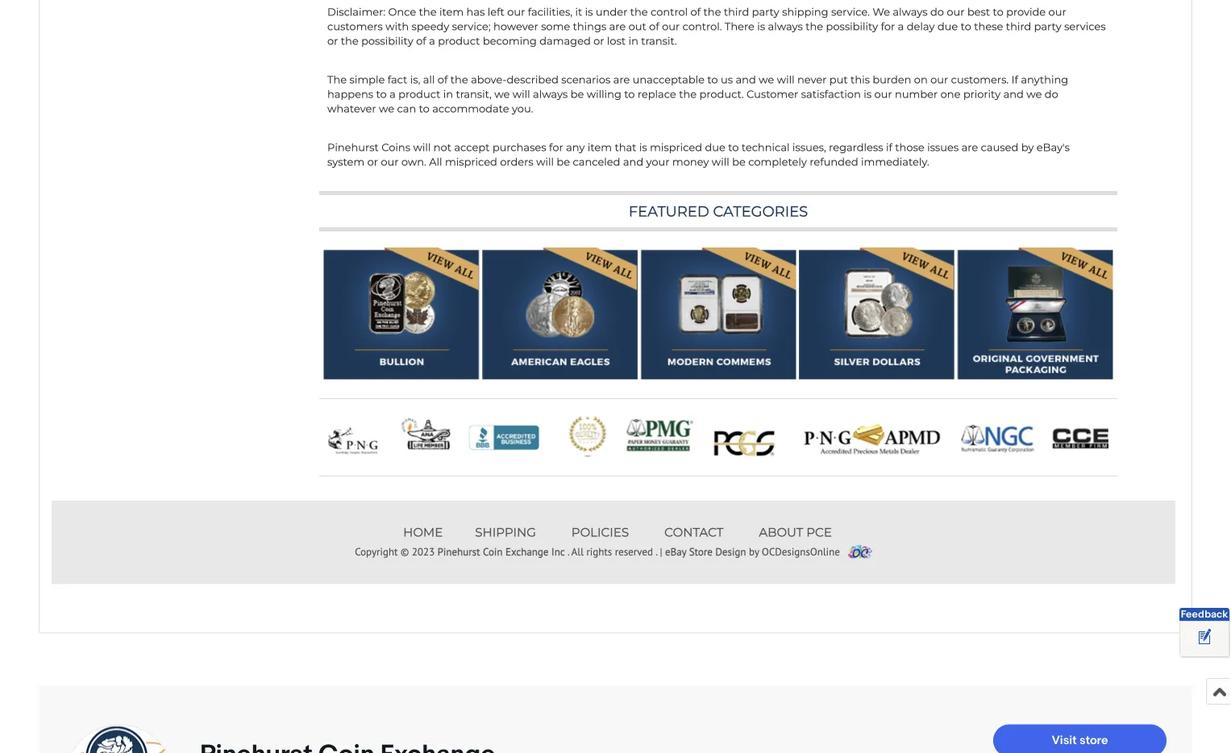 Task type: locate. For each thing, give the bounding box(es) containing it.
visit
[[1052, 733, 1077, 748]]

visit store link
[[993, 725, 1167, 753]]

store
[[1080, 733, 1108, 748]]

visit store
[[1052, 733, 1108, 748]]



Task type: vqa. For each thing, say whether or not it's contained in the screenshot.
"Feedback"
yes



Task type: describe. For each thing, give the bounding box(es) containing it.
feedback
[[1181, 608, 1228, 621]]



